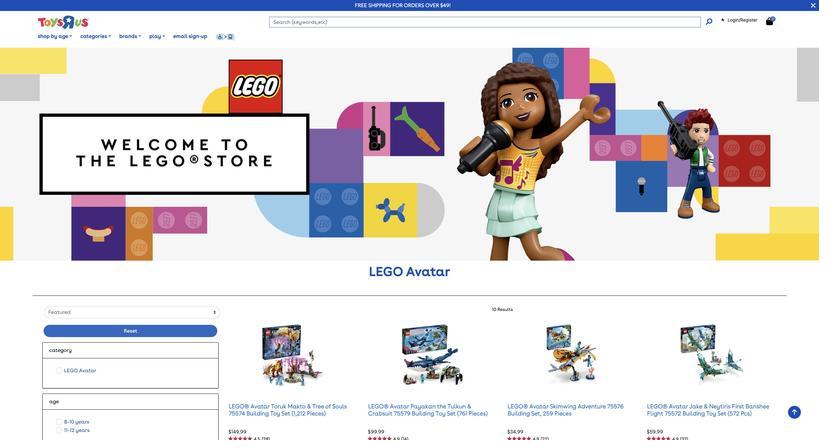 Task type: describe. For each thing, give the bounding box(es) containing it.
shopping bag image
[[766, 17, 773, 25]]

menu bar containing shop by age
[[34, 25, 819, 48]]

lego® avatar payakan the tulkun & crabsuit 75579 building toy set (761 pieces)
[[368, 403, 488, 417]]

souls
[[332, 403, 347, 410]]

10 inside button
[[69, 419, 74, 425]]

& inside lego® avatar jake & neytiris first banshee flight 75572 building toy set (572 pcs)
[[704, 403, 708, 410]]

shipping
[[368, 2, 391, 8]]

sign-
[[189, 33, 201, 39]]

results
[[497, 307, 513, 312]]

tulkun
[[447, 403, 466, 410]]

brands button
[[115, 28, 145, 44]]

for
[[392, 2, 403, 8]]

lego® avatar toruk makto & tree of souls 75574 building toy set (1,212 pieces)
[[229, 403, 347, 417]]

free
[[355, 2, 367, 8]]

12
[[70, 427, 74, 433]]

avatar inside button
[[79, 368, 96, 374]]

pieces) inside lego® avatar payakan the tulkun & crabsuit 75579 building toy set (761 pieces)
[[469, 410, 488, 417]]

set for flight
[[718, 410, 726, 417]]

toys r us image
[[38, 15, 89, 30]]

age inside dropdown button
[[58, 33, 68, 39]]

categories button
[[76, 28, 115, 44]]

lego avatar main content
[[0, 48, 819, 440]]

lego avatar button
[[54, 367, 98, 375]]

lego® for lego® avatar jake & neytiris first banshee flight 75572 building toy set (572 pcs)
[[647, 403, 667, 410]]

0 link
[[766, 16, 779, 26]]

11-12 years button
[[54, 426, 92, 435]]

lego® avatar skimwing adventure 75576 building set, 259 pieces link
[[508, 403, 624, 417]]

11-
[[64, 427, 70, 433]]

play button
[[145, 28, 169, 44]]

0
[[772, 16, 774, 21]]

shop by age button
[[34, 28, 76, 44]]

building inside lego® avatar jake & neytiris first banshee flight 75572 building toy set (572 pcs)
[[683, 410, 705, 417]]

lego for lego avatar button
[[64, 368, 78, 374]]

email
[[173, 33, 187, 39]]

$34.99
[[507, 429, 523, 435]]

75572
[[665, 410, 681, 417]]

(761
[[457, 410, 467, 417]]

lego® for lego® avatar payakan the tulkun & crabsuit 75579 building toy set (761 pieces)
[[368, 403, 388, 410]]

(572
[[728, 410, 739, 417]]

lego avatar for lego avatar button
[[64, 368, 96, 374]]

lego® for lego® avatar skimwing adventure 75576 building set, 259 pieces
[[508, 403, 528, 410]]

75574
[[229, 410, 245, 417]]

age inside 'element'
[[49, 399, 59, 405]]

email sign-up link
[[169, 28, 211, 44]]

$149.99
[[228, 429, 246, 435]]

11-12 years
[[64, 427, 90, 433]]

reset button
[[44, 325, 217, 337]]

lego® avatar skimwing adventure 75576 building set, 259 pieces
[[508, 403, 624, 417]]

lego® avatar skimwing adventure 75576 building set, 259 pieces image
[[546, 324, 599, 388]]

lego® for lego® avatar toruk makto & tree of souls 75574 building toy set (1,212 pieces)
[[229, 403, 249, 410]]

skimwing
[[550, 403, 576, 410]]

up
[[201, 33, 207, 39]]

& inside lego® avatar payakan the tulkun & crabsuit 75579 building toy set (761 pieces)
[[467, 403, 471, 410]]

by
[[51, 33, 57, 39]]

close button image
[[811, 2, 815, 9]]

8-10 years
[[64, 419, 89, 425]]

banshee
[[746, 403, 769, 410]]

payakan
[[411, 403, 436, 410]]

lego avatar for lego avatar main content
[[369, 264, 450, 279]]

lego® avatar payakan the tulkun & crabsuit 75579 building toy set (761 pieces) link
[[368, 403, 488, 417]]

categories
[[80, 33, 107, 39]]

free shipping for orders over $49!
[[355, 2, 451, 8]]

category
[[49, 347, 72, 353]]

lego® avatar toruk makto & tree of souls 75574 building toy set (1,212 pieces) link
[[229, 403, 347, 417]]



Task type: locate. For each thing, give the bounding box(es) containing it.
3 building from the left
[[508, 410, 530, 417]]

age up 8-10 years button
[[49, 399, 59, 405]]

lego® inside lego® avatar toruk makto & tree of souls 75574 building toy set (1,212 pieces)
[[229, 403, 249, 410]]

age right "by"
[[58, 33, 68, 39]]

3 set from the left
[[718, 410, 726, 417]]

reset
[[124, 328, 137, 334]]

set for souls
[[281, 410, 290, 417]]

lego® avatar jake & neytiris first banshee flight 75572 building toy set (572 pcs)
[[647, 403, 769, 417]]

pieces)
[[307, 410, 326, 417], [469, 410, 488, 417]]

avatar for flight
[[669, 403, 688, 410]]

75576
[[607, 403, 624, 410]]

0 vertical spatial lego
[[369, 264, 403, 279]]

1 vertical spatial lego avatar
[[64, 368, 96, 374]]

toy inside lego® avatar jake & neytiris first banshee flight 75572 building toy set (572 pcs)
[[706, 410, 716, 417]]

avatar inside lego® avatar jake & neytiris first banshee flight 75572 building toy set (572 pcs)
[[669, 403, 688, 410]]

set,
[[531, 410, 541, 417]]

259
[[543, 410, 553, 417]]

10 left results
[[492, 307, 496, 312]]

lego® avatar payakan the tulkun & crabsuit 75579 building toy set (761 pieces) image
[[400, 324, 465, 388]]

pieces
[[554, 410, 572, 417]]

toy down toruk
[[270, 410, 280, 417]]

&
[[307, 403, 311, 410], [467, 403, 471, 410], [704, 403, 708, 410]]

1 vertical spatial 10
[[69, 419, 74, 425]]

pieces) down tree
[[307, 410, 326, 417]]

lego avatar inside button
[[64, 368, 96, 374]]

building
[[247, 410, 269, 417], [412, 410, 434, 417], [508, 410, 530, 417], [683, 410, 705, 417]]

category element
[[49, 347, 212, 354]]

email sign-up
[[173, 33, 207, 39]]

lego® inside lego® avatar payakan the tulkun & crabsuit 75579 building toy set (761 pieces)
[[368, 403, 388, 410]]

0 horizontal spatial lego avatar
[[64, 368, 96, 374]]

lego® up crabsuit
[[368, 403, 388, 410]]

toy inside lego® avatar payakan the tulkun & crabsuit 75579 building toy set (761 pieces)
[[436, 410, 446, 417]]

free shipping for orders over $49! link
[[355, 2, 451, 8]]

makto
[[288, 403, 306, 410]]

2 toy from the left
[[436, 410, 446, 417]]

set down neytiris on the right of page
[[718, 410, 726, 417]]

lego
[[369, 264, 403, 279], [64, 368, 78, 374]]

menu bar
[[34, 25, 819, 48]]

avatar for 75579
[[390, 403, 409, 410]]

avatar inside lego® avatar toruk makto & tree of souls 75574 building toy set (1,212 pieces)
[[250, 403, 270, 410]]

1 horizontal spatial 10
[[492, 307, 496, 312]]

lego inside button
[[64, 368, 78, 374]]

2 horizontal spatial &
[[704, 403, 708, 410]]

toy down the
[[436, 410, 446, 417]]

3 & from the left
[[704, 403, 708, 410]]

2 set from the left
[[447, 410, 456, 417]]

2 & from the left
[[467, 403, 471, 410]]

8-10 years button
[[54, 418, 91, 426]]

0 horizontal spatial pieces)
[[307, 410, 326, 417]]

0 vertical spatial lego avatar
[[369, 264, 450, 279]]

None search field
[[269, 17, 712, 27]]

0 vertical spatial 10
[[492, 307, 496, 312]]

& up (761
[[467, 403, 471, 410]]

lego® avatar toruk makto & tree of souls 75574 building toy set (1,212 pieces) image
[[261, 324, 326, 388]]

building left set,
[[508, 410, 530, 417]]

building right 75574
[[247, 410, 269, 417]]

lego® up 75574
[[229, 403, 249, 410]]

1 horizontal spatial lego
[[369, 264, 403, 279]]

brands
[[119, 33, 137, 39]]

toy inside lego® avatar toruk makto & tree of souls 75574 building toy set (1,212 pieces)
[[270, 410, 280, 417]]

2 horizontal spatial set
[[718, 410, 726, 417]]

lego® up $34.99
[[508, 403, 528, 410]]

play
[[149, 33, 161, 39]]

Enter Keyword or Item No. search field
[[269, 17, 701, 27]]

of
[[325, 403, 331, 410]]

1 vertical spatial years
[[76, 427, 90, 433]]

crabsuit
[[368, 410, 392, 417]]

0 horizontal spatial 10
[[69, 419, 74, 425]]

adventure
[[578, 403, 606, 410]]

lego®
[[229, 403, 249, 410], [368, 403, 388, 410], [508, 403, 528, 410], [647, 403, 667, 410]]

3 lego® from the left
[[508, 403, 528, 410]]

years for 11-12 years
[[76, 427, 90, 433]]

1 horizontal spatial pieces)
[[469, 410, 488, 417]]

75579
[[394, 410, 410, 417]]

jake
[[689, 403, 702, 410]]

1 vertical spatial age
[[49, 399, 59, 405]]

building down payakan
[[412, 410, 434, 417]]

building inside lego® avatar skimwing adventure 75576 building set, 259 pieces
[[508, 410, 530, 417]]

lego® avatar jake & neytiris first banshee flight 75572 building toy set (572 pcs) image
[[679, 324, 744, 388]]

lego® inside lego® avatar jake & neytiris first banshee flight 75572 building toy set (572 pcs)
[[647, 403, 667, 410]]

age
[[58, 33, 68, 39], [49, 399, 59, 405]]

1 toy from the left
[[270, 410, 280, 417]]

2 pieces) from the left
[[469, 410, 488, 417]]

this icon serves as a link to download the essential accessibility assistive technology app for individuals with physical disabilities. it is featured as part of our commitment to diversity and inclusion. image
[[216, 33, 235, 40]]

age element
[[49, 398, 212, 406]]

& right jake
[[704, 403, 708, 410]]

neytiris
[[709, 403, 730, 410]]

0 horizontal spatial set
[[281, 410, 290, 417]]

$99.99
[[368, 429, 384, 435]]

10 results
[[492, 307, 513, 312]]

0 vertical spatial age
[[58, 33, 68, 39]]

1 lego® from the left
[[229, 403, 249, 410]]

lego for lego avatar main content
[[369, 264, 403, 279]]

avatar inside lego® avatar payakan the tulkun & crabsuit 75579 building toy set (761 pieces)
[[390, 403, 409, 410]]

1 horizontal spatial set
[[447, 410, 456, 417]]

toy for lego® avatar jake & neytiris first banshee flight 75572 building toy set (572 pcs)
[[706, 410, 716, 417]]

2 building from the left
[[412, 410, 434, 417]]

0 horizontal spatial toy
[[270, 410, 280, 417]]

years for 8-10 years
[[75, 419, 89, 425]]

avatar
[[406, 264, 450, 279], [79, 368, 96, 374], [250, 403, 270, 410], [390, 403, 409, 410], [529, 403, 549, 410], [669, 403, 688, 410]]

product-tab tab panel
[[38, 306, 782, 440]]

set inside lego® avatar jake & neytiris first banshee flight 75572 building toy set (572 pcs)
[[718, 410, 726, 417]]

the
[[437, 403, 446, 410]]

toy down neytiris on the right of page
[[706, 410, 716, 417]]

1 vertical spatial lego
[[64, 368, 78, 374]]

8-
[[64, 419, 69, 425]]

years
[[75, 419, 89, 425], [76, 427, 90, 433]]

set down toruk
[[281, 410, 290, 417]]

lego® inside lego® avatar skimwing adventure 75576 building set, 259 pieces
[[508, 403, 528, 410]]

1 pieces) from the left
[[307, 410, 326, 417]]

toy for lego® avatar toruk makto & tree of souls 75574 building toy set (1,212 pieces)
[[270, 410, 280, 417]]

$49!
[[440, 2, 451, 8]]

set
[[281, 410, 290, 417], [447, 410, 456, 417], [718, 410, 726, 417]]

1 & from the left
[[307, 403, 311, 410]]

lego avatar
[[369, 264, 450, 279], [64, 368, 96, 374]]

toy
[[270, 410, 280, 417], [436, 410, 446, 417], [706, 410, 716, 417]]

0 vertical spatial years
[[75, 419, 89, 425]]

& inside lego® avatar toruk makto & tree of souls 75574 building toy set (1,212 pieces)
[[307, 403, 311, 410]]

tree
[[312, 403, 324, 410]]

set inside lego® avatar payakan the tulkun & crabsuit 75579 building toy set (761 pieces)
[[447, 410, 456, 417]]

1 horizontal spatial toy
[[436, 410, 446, 417]]

pcs)
[[741, 410, 752, 417]]

1 building from the left
[[247, 410, 269, 417]]

avatar inside lego® avatar skimwing adventure 75576 building set, 259 pieces
[[529, 403, 549, 410]]

set down tulkun
[[447, 410, 456, 417]]

lego® avatar jake & neytiris first banshee flight 75572 building toy set (572 pcs) link
[[647, 403, 769, 417]]

1 set from the left
[[281, 410, 290, 417]]

avatar for 259
[[529, 403, 549, 410]]

building inside lego® avatar payakan the tulkun & crabsuit 75579 building toy set (761 pieces)
[[412, 410, 434, 417]]

& left tree
[[307, 403, 311, 410]]

0 horizontal spatial &
[[307, 403, 311, 410]]

login/register
[[728, 17, 758, 23]]

2 lego® from the left
[[368, 403, 388, 410]]

first
[[732, 403, 744, 410]]

4 building from the left
[[683, 410, 705, 417]]

login/register button
[[721, 17, 758, 23]]

building inside lego® avatar toruk makto & tree of souls 75574 building toy set (1,212 pieces)
[[247, 410, 269, 417]]

1 horizontal spatial lego avatar
[[369, 264, 450, 279]]

avatar for souls
[[250, 403, 270, 410]]

2 horizontal spatial toy
[[706, 410, 716, 417]]

4 lego® from the left
[[647, 403, 667, 410]]

3 toy from the left
[[706, 410, 716, 417]]

10 up 12
[[69, 419, 74, 425]]

0 horizontal spatial lego
[[64, 368, 78, 374]]

years up the 11-12 years
[[75, 419, 89, 425]]

set inside lego® avatar toruk makto & tree of souls 75574 building toy set (1,212 pieces)
[[281, 410, 290, 417]]

pieces) inside lego® avatar toruk makto & tree of souls 75574 building toy set (1,212 pieces)
[[307, 410, 326, 417]]

toruk
[[271, 403, 286, 410]]

1 horizontal spatial &
[[467, 403, 471, 410]]

building down jake
[[683, 410, 705, 417]]

$59.99
[[647, 429, 663, 435]]

shop
[[38, 33, 50, 39]]

10
[[492, 307, 496, 312], [69, 419, 74, 425]]

(1,212
[[292, 410, 305, 417]]

pieces) right (761
[[469, 410, 488, 417]]

orders
[[404, 2, 424, 8]]

over
[[425, 2, 439, 8]]

flight
[[647, 410, 663, 417]]

years down 8-10 years
[[76, 427, 90, 433]]

shop by age
[[38, 33, 68, 39]]

lego® up flight
[[647, 403, 667, 410]]



Task type: vqa. For each thing, say whether or not it's contained in the screenshot.
1st Each from the bottom
no



